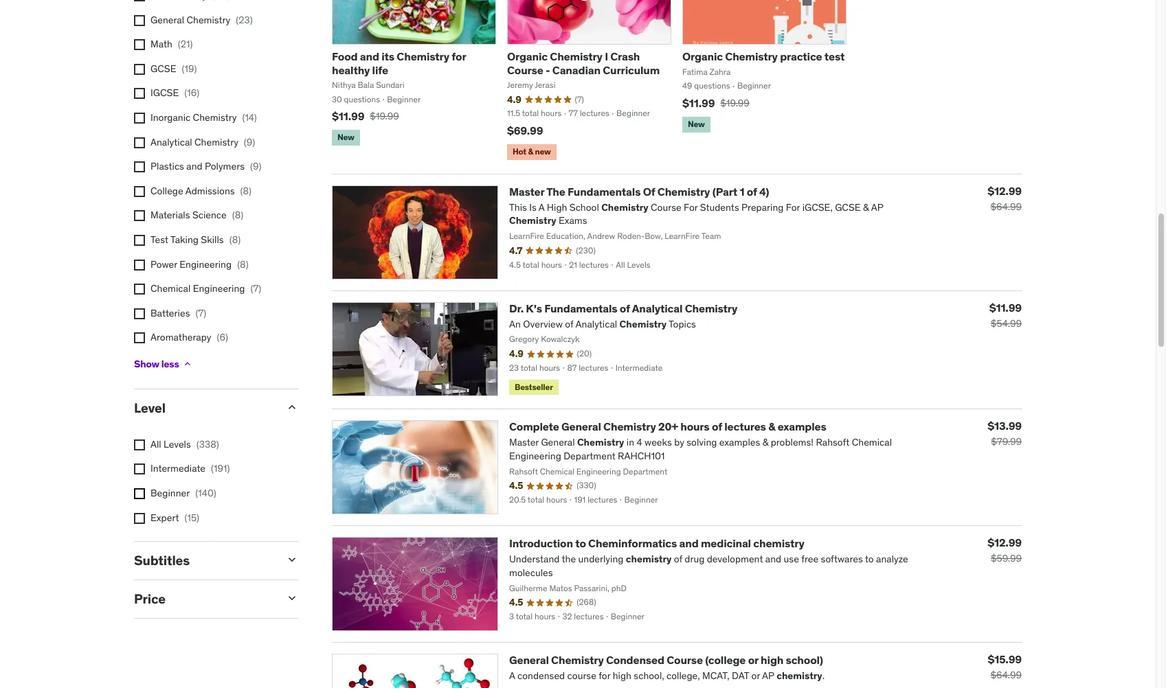 Task type: locate. For each thing, give the bounding box(es) containing it.
0 horizontal spatial (7)
[[195, 307, 206, 319]]

food and its chemistry for healthy life link
[[332, 50, 466, 77]]

2 vertical spatial and
[[679, 537, 699, 551]]

0 horizontal spatial general
[[151, 14, 184, 26]]

4 xsmall image from the top
[[134, 113, 145, 124]]

0 horizontal spatial course
[[507, 63, 543, 77]]

chemistry inside organic chemistry i crash course - canadian curriculum jeremy jerasi
[[550, 50, 603, 64]]

$15.99
[[988, 653, 1022, 667]]

course
[[507, 63, 543, 77], [667, 654, 703, 667]]

xsmall image for aromatherapy
[[134, 333, 145, 344]]

general for condensed
[[509, 654, 549, 667]]

bala
[[358, 80, 374, 90]]

course left (college
[[667, 654, 703, 667]]

1 horizontal spatial lectures
[[724, 420, 766, 434]]

price
[[134, 591, 166, 607]]

2 horizontal spatial of
[[747, 185, 757, 198]]

(9) right polymers
[[250, 160, 261, 173]]

&
[[528, 147, 533, 157], [768, 420, 775, 434]]

new down 49
[[688, 119, 705, 129]]

2 $12.99 from the top
[[988, 536, 1022, 550]]

and
[[360, 50, 379, 64], [186, 160, 202, 173], [679, 537, 699, 551]]

complete
[[509, 420, 559, 434]]

$59.99
[[991, 553, 1022, 565]]

1 vertical spatial engineering
[[193, 283, 245, 295]]

introduction
[[509, 537, 573, 551]]

$64.99 inside $15.99 $64.99
[[991, 669, 1022, 682]]

(8) up the chemical engineering (7)
[[237, 258, 249, 270]]

batteries (7)
[[151, 307, 206, 319]]

college admissions (8)
[[151, 185, 252, 197]]

$19.99
[[720, 97, 750, 109], [370, 110, 399, 123]]

0 horizontal spatial $11.99
[[332, 110, 364, 123]]

$11.99 down 49 questions
[[682, 96, 715, 110]]

0 vertical spatial &
[[528, 147, 533, 157]]

small image for level
[[285, 401, 299, 414]]

xsmall image
[[134, 15, 145, 26], [134, 88, 145, 99], [134, 137, 145, 148], [134, 162, 145, 173], [134, 211, 145, 222], [134, 235, 145, 246], [134, 259, 145, 270], [134, 284, 145, 295], [134, 308, 145, 319], [134, 333, 145, 344], [182, 359, 193, 370], [134, 464, 145, 475], [134, 513, 145, 524]]

school)
[[786, 654, 823, 667]]

0 horizontal spatial $19.99
[[370, 110, 399, 123]]

6 xsmall image from the top
[[134, 440, 145, 451]]

$64.99 inside $12.99 $64.99
[[991, 200, 1022, 213]]

life
[[372, 63, 388, 77]]

food
[[332, 50, 358, 64]]

beginner down organic chemistry practice test fatima zahra
[[737, 81, 771, 91]]

(23)
[[236, 14, 253, 26]]

complete general chemistry 20+ hours of lectures & examples
[[509, 420, 826, 434]]

$11.99 up $54.99
[[989, 301, 1022, 314]]

0 horizontal spatial hours
[[541, 108, 562, 119]]

1 small image from the top
[[285, 401, 299, 414]]

beginner up expert (15)
[[151, 487, 190, 500]]

1 vertical spatial course
[[667, 654, 703, 667]]

1 horizontal spatial (7)
[[250, 283, 261, 295]]

xsmall image for power
[[134, 259, 145, 270]]

price button
[[134, 591, 274, 607]]

& left examples
[[768, 420, 775, 434]]

questions down zahra
[[694, 81, 730, 91]]

1 horizontal spatial &
[[768, 420, 775, 434]]

0 vertical spatial $64.99
[[991, 200, 1022, 213]]

fundamentals right k's
[[544, 301, 617, 315]]

0 vertical spatial of
[[747, 185, 757, 198]]

engineering down the power engineering (8)
[[193, 283, 245, 295]]

and left 'medicinal'
[[679, 537, 699, 551]]

intermediate
[[151, 463, 206, 475]]

jerasi
[[535, 80, 556, 90]]

2 vertical spatial general
[[509, 654, 549, 667]]

1 vertical spatial fundamentals
[[544, 301, 617, 315]]

polymers
[[205, 160, 245, 173]]

0 horizontal spatial new
[[337, 132, 354, 143]]

engineering for chemical engineering
[[193, 283, 245, 295]]

curriculum
[[603, 63, 660, 77]]

$19.99 down 49 questions
[[720, 97, 750, 109]]

11.5
[[507, 108, 520, 119]]

$12.99 for master the fundamentals of chemistry (part 1 of 4)
[[988, 184, 1022, 198]]

2 horizontal spatial $11.99
[[989, 301, 1022, 314]]

1 vertical spatial $12.99
[[988, 536, 1022, 550]]

2 horizontal spatial general
[[561, 420, 601, 434]]

1 vertical spatial $19.99
[[370, 110, 399, 123]]

all levels (338)
[[151, 438, 219, 451]]

power
[[151, 258, 177, 270]]

complete general chemistry 20+ hours of lectures & examples link
[[509, 420, 826, 434]]

2 xsmall image from the top
[[134, 39, 145, 50]]

(9) down '(14)'
[[244, 136, 255, 148]]

organic up jeremy
[[507, 50, 548, 64]]

1 vertical spatial new
[[337, 132, 354, 143]]

(7)
[[575, 94, 584, 104], [250, 283, 261, 295], [195, 307, 206, 319]]

new
[[535, 147, 551, 157]]

& right hot
[[528, 147, 533, 157]]

1 organic from the left
[[507, 50, 548, 64]]

$11.99 for healthy
[[332, 110, 364, 123]]

$79.99
[[991, 436, 1022, 448]]

1 horizontal spatial course
[[667, 654, 703, 667]]

2 organic from the left
[[682, 50, 723, 64]]

organic chemistry i crash course - canadian curriculum jeremy jerasi
[[507, 50, 660, 90]]

0 vertical spatial analytical
[[151, 136, 192, 148]]

(19)
[[182, 62, 197, 75]]

1 xsmall image from the top
[[134, 0, 145, 1]]

1 horizontal spatial organic
[[682, 50, 723, 64]]

new down 30
[[337, 132, 354, 143]]

0 horizontal spatial analytical
[[151, 136, 192, 148]]

engineering
[[180, 258, 232, 270], [193, 283, 245, 295]]

1 horizontal spatial $11.99 $19.99
[[682, 96, 750, 110]]

lectures down the 7 reviews element
[[580, 108, 609, 119]]

1 vertical spatial analytical
[[632, 301, 683, 315]]

1 vertical spatial questions
[[344, 94, 380, 104]]

admissions
[[185, 185, 235, 197]]

(8) down polymers
[[240, 185, 252, 197]]

beginner down "curriculum"
[[617, 108, 650, 119]]

11.5 total hours
[[507, 108, 562, 119]]

0 vertical spatial lectures
[[580, 108, 609, 119]]

lectures left examples
[[724, 420, 766, 434]]

chemistry inside organic chemistry practice test fatima zahra
[[725, 50, 778, 64]]

1 vertical spatial small image
[[285, 592, 299, 605]]

lectures
[[580, 108, 609, 119], [724, 420, 766, 434]]

1 horizontal spatial of
[[712, 420, 722, 434]]

1 $64.99 from the top
[[991, 200, 1022, 213]]

zahra
[[710, 66, 731, 77]]

0 vertical spatial course
[[507, 63, 543, 77]]

all
[[151, 438, 161, 451]]

0 vertical spatial $12.99
[[988, 184, 1022, 198]]

0 vertical spatial questions
[[694, 81, 730, 91]]

$11.99 $19.99 down 49 questions
[[682, 96, 750, 110]]

3 xsmall image from the top
[[134, 64, 145, 75]]

49 questions
[[682, 81, 730, 91]]

1 vertical spatial $64.99
[[991, 669, 1022, 682]]

$11.99 $19.99 down 30 questions
[[332, 110, 399, 123]]

questions down 'bala'
[[344, 94, 380, 104]]

organic inside organic chemistry i crash course - canadian curriculum jeremy jerasi
[[507, 50, 548, 64]]

0 horizontal spatial and
[[186, 160, 202, 173]]

1 horizontal spatial $19.99
[[720, 97, 750, 109]]

1 horizontal spatial $11.99
[[682, 96, 715, 110]]

1 horizontal spatial questions
[[694, 81, 730, 91]]

(8) for college admissions (8)
[[240, 185, 252, 197]]

(part
[[712, 185, 737, 198]]

0 horizontal spatial organic
[[507, 50, 548, 64]]

hours right 20+
[[680, 420, 710, 434]]

and left its at the top
[[360, 50, 379, 64]]

analytical chemistry (9)
[[151, 136, 255, 148]]

0 horizontal spatial &
[[528, 147, 533, 157]]

show
[[134, 358, 159, 370]]

cheminformatics
[[588, 537, 677, 551]]

7 xsmall image from the top
[[134, 489, 145, 500]]

for
[[452, 50, 466, 64]]

xsmall image for test
[[134, 235, 145, 246]]

$11.99 $19.99 for healthy
[[332, 110, 399, 123]]

hot
[[513, 147, 526, 157]]

materials science (8)
[[151, 209, 243, 222]]

0 horizontal spatial $11.99 $19.99
[[332, 110, 399, 123]]

xsmall image for gcse
[[134, 64, 145, 75]]

its
[[382, 50, 394, 64]]

xsmall image for igcse
[[134, 88, 145, 99]]

and up college admissions (8)
[[186, 160, 202, 173]]

of
[[747, 185, 757, 198], [620, 301, 630, 315], [712, 420, 722, 434]]

organic for fatima
[[682, 50, 723, 64]]

small image
[[285, 553, 299, 567]]

xsmall image for general
[[134, 15, 145, 26]]

master the fundamentals of chemistry (part 1 of 4) link
[[509, 185, 769, 198]]

$15.99 $64.99
[[988, 653, 1022, 682]]

fundamentals left of
[[568, 185, 641, 198]]

xsmall image
[[134, 0, 145, 1], [134, 39, 145, 50], [134, 64, 145, 75], [134, 113, 145, 124], [134, 186, 145, 197], [134, 440, 145, 451], [134, 489, 145, 500]]

general for (23)
[[151, 14, 184, 26]]

small image
[[285, 401, 299, 414], [285, 592, 299, 605]]

1 vertical spatial hours
[[680, 420, 710, 434]]

0 vertical spatial engineering
[[180, 258, 232, 270]]

0 vertical spatial $19.99
[[720, 97, 750, 109]]

level
[[134, 400, 166, 416]]

science
[[192, 209, 227, 222]]

1 horizontal spatial general
[[509, 654, 549, 667]]

engineering up the chemical engineering (7)
[[180, 258, 232, 270]]

2 horizontal spatial (7)
[[575, 94, 584, 104]]

xsmall image for math
[[134, 39, 145, 50]]

hours right total
[[541, 108, 562, 119]]

xsmall image for college
[[134, 186, 145, 197]]

show less button
[[134, 350, 193, 378]]

course up jeremy
[[507, 63, 543, 77]]

2 $64.99 from the top
[[991, 669, 1022, 682]]

$12.99 $59.99
[[988, 536, 1022, 565]]

organic inside organic chemistry practice test fatima zahra
[[682, 50, 723, 64]]

food and its chemistry for healthy life nithya bala sundari
[[332, 50, 466, 90]]

$19.99 for healthy
[[370, 110, 399, 123]]

and inside food and its chemistry for healthy life nithya bala sundari
[[360, 50, 379, 64]]

organic chemistry practice test link
[[682, 50, 845, 64]]

(college
[[705, 654, 746, 667]]

xsmall image for analytical
[[134, 137, 145, 148]]

engineering for power engineering
[[180, 258, 232, 270]]

medicinal
[[701, 537, 751, 551]]

1 vertical spatial and
[[186, 160, 202, 173]]

0 vertical spatial general
[[151, 14, 184, 26]]

0 vertical spatial (7)
[[575, 94, 584, 104]]

intermediate (191)
[[151, 463, 230, 475]]

0 horizontal spatial questions
[[344, 94, 380, 104]]

beginner (140)
[[151, 487, 216, 500]]

general
[[151, 14, 184, 26], [561, 420, 601, 434], [509, 654, 549, 667]]

organic up fatima
[[682, 50, 723, 64]]

0 vertical spatial hours
[[541, 108, 562, 119]]

general chemistry condensed course (college or high school)
[[509, 654, 823, 667]]

show less
[[134, 358, 179, 370]]

chemical engineering (7)
[[151, 283, 261, 295]]

1 vertical spatial general
[[561, 420, 601, 434]]

0 horizontal spatial lectures
[[580, 108, 609, 119]]

0 vertical spatial new
[[688, 119, 705, 129]]

aromatherapy
[[151, 331, 211, 344]]

0 vertical spatial and
[[360, 50, 379, 64]]

$12.99
[[988, 184, 1022, 198], [988, 536, 1022, 550]]

$11.99
[[682, 96, 715, 110], [332, 110, 364, 123], [989, 301, 1022, 314]]

0 vertical spatial small image
[[285, 401, 299, 414]]

1 vertical spatial of
[[620, 301, 630, 315]]

0 vertical spatial (9)
[[244, 136, 255, 148]]

$19.99 down sundari on the top of the page
[[370, 110, 399, 123]]

xsmall image inside show less button
[[182, 359, 193, 370]]

77
[[569, 108, 578, 119]]

analytical
[[151, 136, 192, 148], [632, 301, 683, 315]]

xsmall image for inorganic
[[134, 113, 145, 124]]

1 horizontal spatial new
[[688, 119, 705, 129]]

xsmall image for chemical
[[134, 284, 145, 295]]

2 small image from the top
[[285, 592, 299, 605]]

1 $12.99 from the top
[[988, 184, 1022, 198]]

and for polymers
[[186, 160, 202, 173]]

xsmall image for beginner
[[134, 489, 145, 500]]

(8) right science
[[232, 209, 243, 222]]

1 horizontal spatial and
[[360, 50, 379, 64]]

chemistry
[[187, 14, 230, 26], [397, 50, 449, 64], [550, 50, 603, 64], [725, 50, 778, 64], [193, 111, 237, 124], [194, 136, 238, 148], [658, 185, 710, 198], [685, 301, 737, 315], [603, 420, 656, 434], [551, 654, 604, 667]]

0 vertical spatial fundamentals
[[568, 185, 641, 198]]

5 xsmall image from the top
[[134, 186, 145, 197]]

plastics
[[151, 160, 184, 173]]

k's
[[526, 301, 542, 315]]

(191)
[[211, 463, 230, 475]]

aromatherapy (6)
[[151, 331, 228, 344]]

$11.99 down 30 questions
[[332, 110, 364, 123]]

or
[[748, 654, 759, 667]]

1 vertical spatial (9)
[[250, 160, 261, 173]]



Task type: vqa. For each thing, say whether or not it's contained in the screenshot.


Task type: describe. For each thing, give the bounding box(es) containing it.
$13.99
[[988, 419, 1022, 433]]

the
[[546, 185, 565, 198]]

(15)
[[184, 512, 199, 524]]

test
[[151, 234, 168, 246]]

course inside organic chemistry i crash course - canadian curriculum jeremy jerasi
[[507, 63, 543, 77]]

dr.
[[509, 301, 524, 315]]

(8) right the 'skills'
[[229, 234, 241, 246]]

general chemistry condensed course (college or high school) link
[[509, 654, 823, 667]]

total
[[522, 108, 539, 119]]

beginner down sundari on the top of the page
[[387, 94, 421, 104]]

$13.99 $79.99
[[988, 419, 1022, 448]]

xsmall image for intermediate
[[134, 464, 145, 475]]

test taking skills (8)
[[151, 234, 241, 246]]

taking
[[170, 234, 199, 246]]

condensed
[[606, 654, 664, 667]]

xsmall image for plastics
[[134, 162, 145, 173]]

1 vertical spatial (7)
[[250, 283, 261, 295]]

i
[[605, 50, 608, 64]]

fundamentals for of
[[544, 301, 617, 315]]

canadian
[[552, 63, 601, 77]]

(140)
[[195, 487, 216, 500]]

0 horizontal spatial of
[[620, 301, 630, 315]]

(21)
[[178, 38, 193, 50]]

healthy
[[332, 63, 370, 77]]

gcse (19)
[[151, 62, 197, 75]]

and for its
[[360, 50, 379, 64]]

77 lectures
[[569, 108, 609, 119]]

master
[[509, 185, 544, 198]]

levels
[[164, 438, 191, 451]]

hot & new
[[513, 147, 551, 157]]

$54.99
[[991, 317, 1022, 330]]

2 vertical spatial (7)
[[195, 307, 206, 319]]

gcse
[[151, 62, 176, 75]]

xsmall image for batteries
[[134, 308, 145, 319]]

2 horizontal spatial and
[[679, 537, 699, 551]]

nithya
[[332, 80, 356, 90]]

high
[[761, 654, 784, 667]]

49
[[682, 81, 692, 91]]

of
[[643, 185, 655, 198]]

(338)
[[196, 438, 219, 451]]

examples
[[778, 420, 826, 434]]

30
[[332, 94, 342, 104]]

math
[[151, 38, 172, 50]]

subtitles
[[134, 553, 190, 569]]

less
[[161, 358, 179, 370]]

chemistry
[[753, 537, 804, 551]]

1 horizontal spatial hours
[[680, 420, 710, 434]]

sundari
[[376, 80, 405, 90]]

4)
[[759, 185, 769, 198]]

general chemistry (23)
[[151, 14, 253, 26]]

$11.99 $54.99
[[989, 301, 1022, 330]]

$12.99 $64.99
[[988, 184, 1022, 213]]

1 vertical spatial lectures
[[724, 420, 766, 434]]

questions for zahra
[[694, 81, 730, 91]]

7 reviews element
[[575, 94, 584, 105]]

(6)
[[217, 331, 228, 344]]

questions for healthy
[[344, 94, 380, 104]]

dr. k's fundamentals of analytical chemistry
[[509, 301, 737, 315]]

dr. k's fundamentals of analytical chemistry link
[[509, 301, 737, 315]]

2 vertical spatial of
[[712, 420, 722, 434]]

jeremy
[[507, 80, 533, 90]]

xsmall image for all
[[134, 440, 145, 451]]

chemical
[[151, 283, 191, 295]]

20+
[[658, 420, 678, 434]]

$64.99 for $12.99
[[991, 200, 1022, 213]]

introduction to cheminformatics and medicinal chemistry
[[509, 537, 804, 551]]

test
[[825, 50, 845, 64]]

expert
[[151, 512, 179, 524]]

organic chemistry i crash course - canadian curriculum link
[[507, 50, 660, 77]]

$11.99 for zahra
[[682, 96, 715, 110]]

chemistry inside food and its chemistry for healthy life nithya bala sundari
[[397, 50, 449, 64]]

organic for course
[[507, 50, 548, 64]]

college
[[151, 185, 183, 197]]

new for zahra
[[688, 119, 705, 129]]

inorganic
[[151, 111, 190, 124]]

(8) for power engineering (8)
[[237, 258, 249, 270]]

xsmall image for expert
[[134, 513, 145, 524]]

igcse (16)
[[151, 87, 199, 99]]

xsmall image for materials
[[134, 211, 145, 222]]

small image for price
[[285, 592, 299, 605]]

new for healthy
[[337, 132, 354, 143]]

1 horizontal spatial analytical
[[632, 301, 683, 315]]

$19.99 for zahra
[[720, 97, 750, 109]]

math (21)
[[151, 38, 193, 50]]

materials
[[151, 209, 190, 222]]

$69.99
[[507, 124, 543, 138]]

expert (15)
[[151, 512, 199, 524]]

-
[[546, 63, 550, 77]]

subtitles button
[[134, 553, 274, 569]]

igcse
[[151, 87, 179, 99]]

power engineering (8)
[[151, 258, 249, 270]]

$64.99 for $15.99
[[991, 669, 1022, 682]]

level button
[[134, 400, 274, 416]]

crash
[[610, 50, 640, 64]]

1 vertical spatial &
[[768, 420, 775, 434]]

(16)
[[184, 87, 199, 99]]

(8) for materials science (8)
[[232, 209, 243, 222]]

fundamentals for of
[[568, 185, 641, 198]]

4.9
[[507, 93, 521, 106]]

$11.99 $19.99 for zahra
[[682, 96, 750, 110]]

(14)
[[242, 111, 257, 124]]

$12.99 for introduction to cheminformatics and medicinal chemistry
[[988, 536, 1022, 550]]



